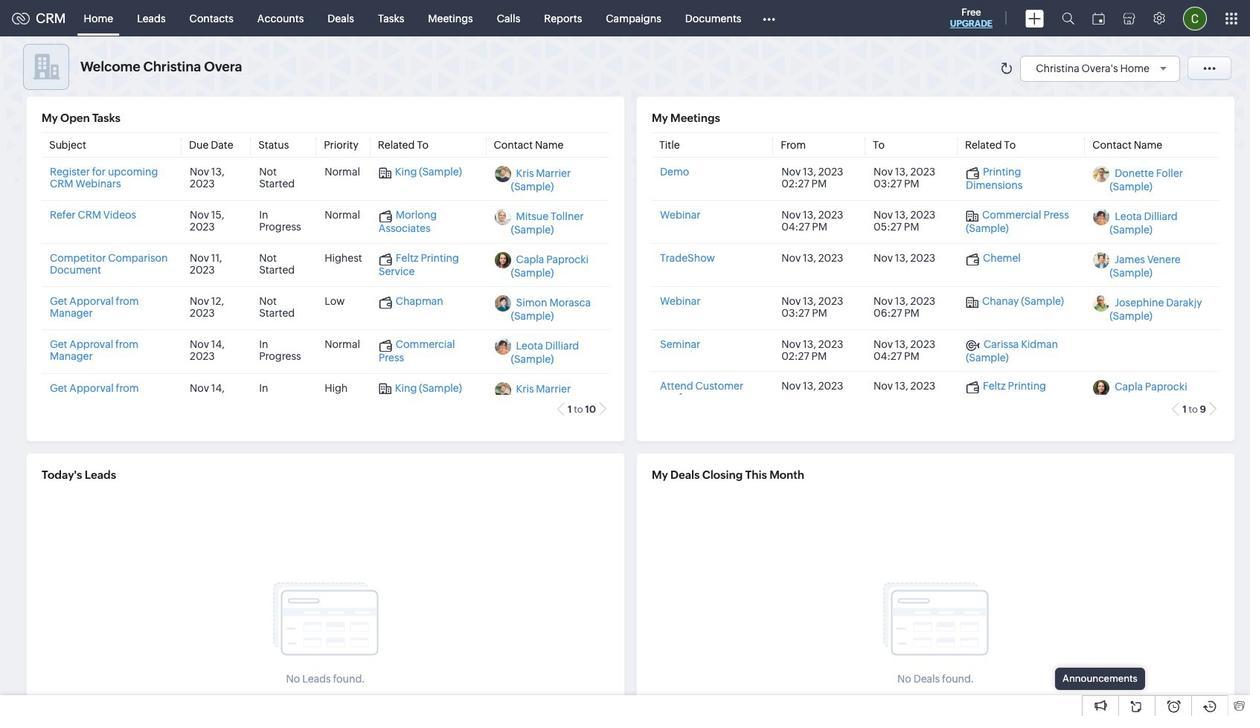 Task type: describe. For each thing, give the bounding box(es) containing it.
create menu image
[[1026, 9, 1045, 27]]

profile image
[[1184, 6, 1208, 30]]

Other Modules field
[[754, 6, 786, 30]]

profile element
[[1175, 0, 1217, 36]]

search element
[[1053, 0, 1084, 36]]



Task type: vqa. For each thing, say whether or not it's contained in the screenshot.
leftmost Company Details
no



Task type: locate. For each thing, give the bounding box(es) containing it.
search image
[[1062, 12, 1075, 25]]

logo image
[[12, 12, 30, 24]]

calendar image
[[1093, 12, 1106, 24]]

create menu element
[[1017, 0, 1053, 36]]



